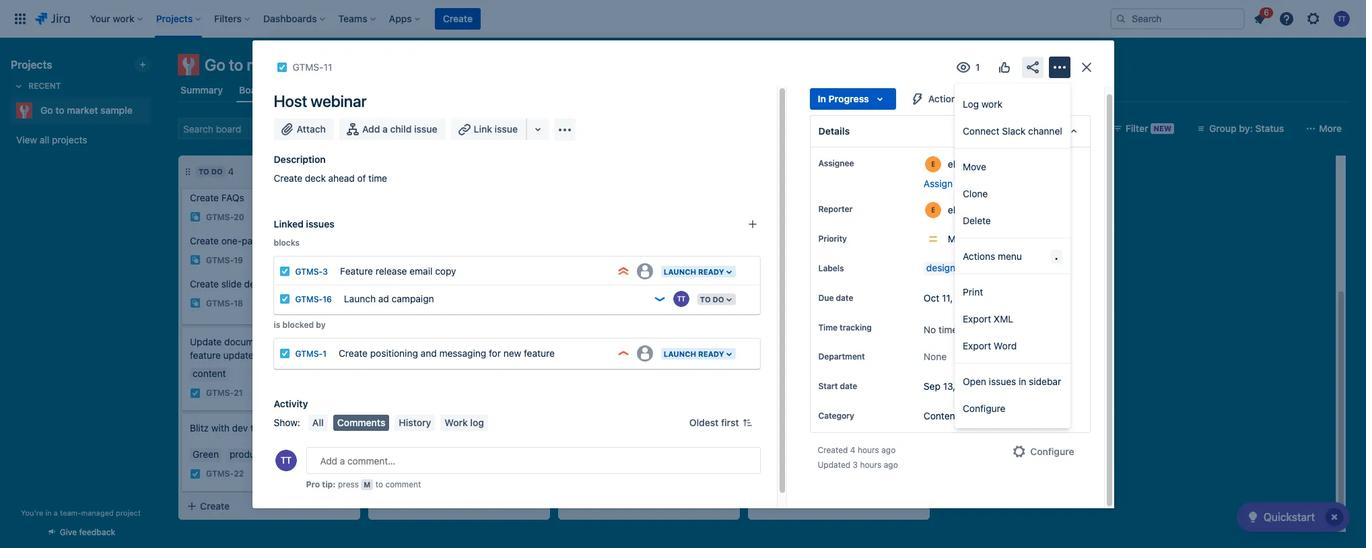 Task type: describe. For each thing, give the bounding box(es) containing it.
lowest image
[[335, 469, 346, 479]]

2023 for oct 11, 2023
[[956, 292, 979, 304]]

attach
[[297, 123, 326, 135]]

tab list containing board
[[170, 78, 1358, 102]]

tip:
[[322, 479, 336, 490]]

print link
[[955, 278, 1071, 305]]

design link
[[924, 262, 958, 275]]

feedback inside conduct user interviews for feedback
[[380, 422, 420, 433]]

2 vertical spatial task image
[[380, 463, 391, 473]]

delete
[[963, 214, 991, 226]]

comments
[[337, 417, 385, 428]]

update documentation for feature update
[[190, 336, 304, 361]]

gtms-21
[[206, 388, 243, 398]]

sep inside host webinar dialog
[[924, 381, 941, 392]]

2023 for sep 13, 2023
[[958, 381, 981, 392]]

sep 13, 2023
[[924, 381, 981, 392]]

blog
[[638, 312, 657, 323]]

gtms- for sub task icon
[[206, 298, 234, 308]]

Search board text field
[[179, 119, 281, 138]]

1 vertical spatial ago
[[884, 460, 898, 470]]

history button
[[395, 415, 435, 431]]

11 oct
[[393, 255, 419, 263]]

pro tip: press m to comment
[[306, 479, 421, 490]]

group containing move
[[955, 149, 1071, 238]]

press
[[338, 479, 359, 490]]

Search field
[[1110, 8, 1245, 30]]

progress inside dropdown button
[[829, 93, 869, 104]]

open issues in sidebar
[[963, 375, 1061, 387]]

/
[[215, 155, 217, 166]]

pro
[[306, 479, 320, 490]]

team
[[251, 422, 272, 434]]

gtms-6 link
[[586, 277, 619, 289]]

gtms-20 link
[[206, 211, 244, 223]]

task image for gtms-7
[[570, 364, 580, 374]]

gtms-19
[[206, 255, 243, 265]]

copy link to issue image
[[330, 61, 340, 72]]

1 vertical spatial hours
[[860, 460, 882, 470]]

in progress down child
[[389, 167, 440, 176]]

board
[[239, 84, 265, 96]]

ready for the launch ready dropdown button associated with priority: highest icon
[[698, 267, 724, 276]]

sub task image for create faqs
[[190, 212, 201, 222]]

log
[[963, 98, 979, 109]]

0 horizontal spatial 3
[[217, 155, 223, 166]]

export word
[[963, 340, 1017, 351]]

0 horizontal spatial market
[[67, 104, 98, 116]]

assign
[[924, 178, 953, 189]]

progress down child
[[399, 167, 440, 176]]

gtms-22 link
[[206, 468, 244, 480]]

quickstart
[[1264, 511, 1315, 523]]

actions image
[[1052, 59, 1068, 75]]

link issue
[[474, 123, 518, 135]]

created 4 hours ago updated 3 hours ago
[[818, 445, 898, 470]]

sidebar
[[1029, 375, 1061, 387]]

in progress inside dropdown button
[[818, 93, 869, 104]]

calendar
[[314, 84, 354, 96]]

task image for gtms-22
[[190, 469, 201, 479]]

host webinar dialog
[[252, 40, 1114, 523]]

update
[[223, 350, 254, 361]]

launch ready for "priority: high" icon
[[664, 349, 724, 358]]

create button inside primary element
[[435, 8, 481, 30]]

in up "is" at the left of page
[[273, 299, 281, 307]]

me
[[967, 178, 980, 189]]

progress down blocks
[[283, 255, 325, 264]]

issues for open
[[989, 375, 1016, 387]]

25 september 2023 image
[[383, 356, 393, 367]]

log
[[470, 417, 484, 428]]

none
[[924, 351, 947, 363]]

interviews
[[441, 408, 485, 420]]

export word link
[[955, 332, 1071, 359]]

create banner
[[0, 0, 1366, 38]]

to inside the assign to me button
[[955, 178, 964, 189]]

0 horizontal spatial to do
[[301, 212, 325, 221]]

create for create slide deck
[[190, 278, 219, 290]]

0 horizontal spatial time
[[368, 172, 387, 184]]

1 issue from the left
[[414, 123, 437, 135]]

1 vertical spatial 11
[[393, 255, 401, 263]]

search image
[[1116, 13, 1127, 24]]

blocks
[[274, 238, 300, 248]]

slide
[[221, 278, 242, 290]]

in right 'of'
[[389, 167, 397, 176]]

to inside go to market sample link
[[55, 104, 64, 116]]

content creation
[[924, 410, 997, 422]]

add people image
[[364, 121, 380, 137]]

11 inside host webinar dialog
[[324, 61, 332, 73]]

blitz with dev team
[[190, 422, 272, 434]]

launch ready button for "priority: high" icon
[[660, 347, 737, 361]]

1 horizontal spatial go to market sample
[[205, 55, 352, 74]]

clone
[[963, 188, 988, 199]]

0 horizontal spatial oct
[[403, 255, 419, 263]]

to do inside dropdown button
[[700, 295, 724, 304]]

work
[[982, 98, 1003, 109]]

0 horizontal spatial 4
[[228, 166, 234, 177]]

1 vertical spatial configure link
[[1004, 441, 1083, 463]]

labels
[[819, 263, 844, 273]]

1 vertical spatial go to market sample
[[40, 104, 133, 116]]

due date pin to top. only you can see pinned fields. image
[[856, 293, 867, 304]]

update
[[190, 336, 222, 347]]

move button
[[955, 153, 1071, 180]]

task image right 'of'
[[380, 172, 391, 183]]

a inside button
[[383, 123, 388, 135]]

of
[[357, 172, 366, 184]]

go to market sample link
[[11, 97, 145, 124]]

start
[[819, 381, 838, 392]]

1 eloisefrancis23 from the top
[[948, 158, 1014, 169]]

project
[[116, 508, 141, 517]]

gtms-18 link
[[206, 297, 243, 309]]

task image for gtms-6
[[570, 277, 580, 288]]

medium image
[[715, 364, 726, 374]]

assign to me
[[924, 178, 980, 189]]

gtms- for sub task image corresponding to create one-pager
[[206, 255, 234, 265]]

to up 'board' at the top left of page
[[229, 55, 243, 74]]

content
[[924, 410, 959, 422]]

open issues in sidebar button
[[955, 368, 1071, 395]]

link issue button
[[451, 119, 527, 140]]

add
[[362, 123, 380, 135]]

1 vertical spatial do
[[313, 212, 325, 221]]

all
[[312, 417, 324, 428]]

do inside to do 4
[[211, 167, 223, 176]]

Add a comment… field
[[306, 447, 761, 474]]

connect slack channel
[[963, 125, 1062, 136]]

25
[[393, 357, 403, 366]]

activity
[[274, 398, 308, 409]]

date for due date
[[836, 293, 853, 303]]

gtms- for task icon corresponding to gtms-6
[[586, 278, 614, 288]]

in inside dropdown button
[[818, 93, 826, 104]]

1 vertical spatial gtms-11
[[396, 274, 432, 284]]

create for create faqs
[[190, 192, 219, 204]]

you're
[[21, 508, 43, 517]]

calendar link
[[311, 78, 357, 102]]

0 vertical spatial sep
[[405, 357, 420, 366]]

high image
[[715, 277, 726, 288]]

feedback inside button
[[79, 527, 115, 537]]

show:
[[274, 417, 300, 428]]

20
[[234, 212, 244, 222]]

share image
[[1025, 59, 1041, 75]]

m
[[364, 480, 371, 489]]

export for export xml
[[963, 313, 991, 324]]

time tracking
[[819, 323, 872, 333]]

0 / 3
[[209, 155, 223, 166]]

support
[[414, 311, 448, 323]]

conduct
[[380, 408, 417, 420]]

gtms- inside host webinar dialog
[[293, 61, 324, 73]]

publish
[[380, 311, 412, 323]]

check image
[[1245, 509, 1261, 525]]

tracking
[[840, 323, 872, 333]]

1 horizontal spatial gtms-11 link
[[396, 274, 432, 285]]

issue type: task image
[[279, 294, 290, 304]]

to inside to do 4
[[199, 167, 209, 176]]

medium image
[[525, 374, 536, 385]]

summary link
[[178, 78, 226, 102]]

for inside conduct user interviews for feedback
[[488, 408, 500, 420]]

blocked
[[283, 320, 314, 330]]

gtms-6
[[586, 278, 619, 288]]

do inside dropdown button
[[713, 295, 724, 304]]

gtms- down 25 sep
[[396, 374, 424, 384]]

clone button
[[955, 180, 1071, 207]]

1 vertical spatial go
[[40, 104, 53, 116]]

1 vertical spatial terry turtle image
[[673, 291, 689, 307]]

pager
[[242, 235, 267, 247]]

gtms- for gtms-21's task icon
[[206, 388, 234, 398]]

1 vertical spatial create button
[[178, 494, 360, 519]]

priority: highest image
[[617, 265, 630, 278]]

to right m
[[376, 479, 383, 490]]

creation
[[961, 410, 997, 422]]

add a child issue button
[[339, 119, 445, 140]]

task image for gtms-11
[[380, 274, 391, 285]]

gtms-14 link
[[776, 147, 813, 159]]

managed
[[81, 508, 114, 517]]

add app image
[[557, 122, 573, 138]]

1 vertical spatial deck
[[244, 278, 265, 290]]



Task type: locate. For each thing, give the bounding box(es) containing it.
feature inside update documentation for feature update
[[190, 350, 221, 361]]

updates
[[641, 325, 676, 337]]

conduct user interviews for feedback
[[380, 408, 500, 433]]

to down create deck ahead of time
[[301, 212, 311, 221]]

0 vertical spatial actions
[[928, 93, 962, 104]]

date right start
[[840, 381, 857, 392]]

0 vertical spatial market
[[247, 55, 297, 74]]

11 october 2023 image
[[383, 254, 393, 265], [383, 254, 393, 265]]

2 issue from the left
[[495, 123, 518, 135]]

1 vertical spatial gtms-11 link
[[396, 274, 432, 285]]

sample up calendar
[[300, 55, 352, 74]]

collapse recent projects image
[[11, 78, 27, 94]]

1 horizontal spatial 11
[[393, 255, 401, 263]]

1 vertical spatial ready
[[698, 349, 724, 358]]

1 horizontal spatial a
[[383, 123, 388, 135]]

0 vertical spatial ago
[[882, 445, 896, 455]]

eloisefrancis23
[[948, 158, 1014, 169], [948, 204, 1014, 215]]

deck inside host webinar dialog
[[305, 172, 326, 184]]

1 horizontal spatial sample
[[300, 55, 352, 74]]

task image left gtms-21 link
[[190, 388, 201, 399]]

in progress up details
[[818, 93, 869, 104]]

0 vertical spatial launch
[[664, 267, 696, 276]]

oct left 11,
[[924, 292, 940, 304]]

2023
[[956, 292, 979, 304], [958, 381, 981, 392]]

to do
[[301, 212, 325, 221], [700, 295, 724, 304]]

gtms-12 link
[[396, 373, 433, 385]]

export xml link
[[955, 305, 1071, 332]]

no
[[924, 324, 936, 335]]

gtms-11 link down 11 oct
[[396, 274, 432, 285]]

0 vertical spatial gtms-11
[[293, 61, 332, 73]]

issues right linked
[[306, 218, 335, 230]]

1 vertical spatial eloisefrancis23
[[948, 204, 1014, 215]]

market
[[247, 55, 297, 74], [67, 104, 98, 116]]

in
[[1019, 375, 1027, 387], [45, 508, 52, 517]]

progress up details
[[829, 93, 869, 104]]

launch ready for priority: highest icon
[[664, 267, 724, 276]]

launch ready button up to do dropdown button
[[660, 265, 737, 279]]

issues inside 'button'
[[989, 375, 1016, 387]]

0 vertical spatial eloisefrancis23
[[948, 158, 1014, 169]]

sep left 13,
[[924, 381, 941, 392]]

0 vertical spatial in
[[1019, 375, 1027, 387]]

category
[[819, 411, 855, 421]]

to
[[229, 55, 243, 74], [55, 104, 64, 116], [955, 178, 964, 189], [376, 479, 383, 490]]

for
[[660, 312, 672, 323], [292, 336, 304, 347], [488, 408, 500, 420]]

time right no
[[939, 324, 958, 335]]

2 export from the top
[[963, 340, 991, 351]]

21
[[234, 388, 243, 398]]

market up list
[[247, 55, 297, 74]]

in right you're at the bottom left of page
[[45, 508, 52, 517]]

gtms- down with
[[206, 469, 234, 479]]

1 vertical spatial 2023
[[958, 381, 981, 392]]

1 launch ready button from the top
[[660, 265, 737, 279]]

1 horizontal spatial create button
[[435, 8, 481, 30]]

to right priority: low "image" at the bottom left of page
[[700, 295, 711, 304]]

view all projects
[[16, 134, 87, 145]]

4 right /
[[228, 166, 234, 177]]

6 inside create "banner"
[[1264, 7, 1269, 18]]

menu bar
[[306, 415, 491, 431]]

2 launch ready button from the top
[[660, 347, 737, 361]]

14
[[804, 148, 813, 158]]

2 launch from the top
[[664, 349, 696, 358]]

first
[[721, 417, 739, 428]]

task image left gtms-22 link
[[190, 469, 201, 479]]

2023 right 11,
[[956, 292, 979, 304]]

gtms- down monthly
[[586, 364, 614, 374]]

primary element
[[8, 0, 1110, 38]]

feedback down conduct
[[380, 422, 420, 433]]

ready up medium image
[[698, 349, 724, 358]]

issue type: task image down "is" at the left of page
[[279, 348, 290, 359]]

actions left log
[[928, 93, 962, 104]]

task image up list
[[276, 62, 287, 73]]

hours right created
[[858, 445, 879, 455]]

0 horizontal spatial issue
[[414, 123, 437, 135]]

eloisefrancis23 image
[[334, 118, 356, 139], [521, 169, 537, 185], [521, 271, 537, 288], [521, 460, 537, 476]]

time right 'of'
[[368, 172, 387, 184]]

priority pin to top. only you can see pinned fields. image
[[850, 234, 861, 244]]

details element
[[810, 115, 1091, 147]]

tab list
[[170, 78, 1358, 102]]

ago right the updated
[[884, 460, 898, 470]]

task image left gtms-6 link
[[570, 277, 580, 288]]

group containing print
[[955, 274, 1071, 363]]

webinar
[[311, 92, 367, 110]]

gtms-11 up calendar
[[293, 61, 332, 73]]

0 vertical spatial feature
[[607, 325, 638, 337]]

2
[[817, 166, 822, 177]]

25 sep
[[393, 357, 420, 366]]

configure
[[963, 402, 1006, 414], [1031, 446, 1074, 458]]

0 vertical spatial create button
[[435, 8, 481, 30]]

launched 2
[[768, 166, 822, 177]]

1 horizontal spatial time
[[939, 324, 958, 335]]

actions for actions menu
[[963, 250, 996, 262]]

announcement blog for monthly feature updates
[[570, 312, 676, 337]]

gtms-11 link
[[293, 59, 332, 75], [396, 274, 432, 285]]

issue type: task image for priority: highest icon
[[279, 266, 290, 277]]

1 horizontal spatial market
[[247, 55, 297, 74]]

1 vertical spatial date
[[840, 381, 857, 392]]

1 horizontal spatial configure
[[1031, 446, 1074, 458]]

progress up is blocked by
[[283, 299, 325, 307]]

25 september 2023 image
[[383, 356, 393, 367]]

1 vertical spatial configure
[[1031, 446, 1074, 458]]

11 up calendar
[[324, 61, 332, 73]]

feature inside announcement blog for monthly feature updates
[[607, 325, 638, 337]]

gtms- down create faqs
[[206, 212, 234, 222]]

3 inside created 4 hours ago updated 3 hours ago
[[853, 460, 858, 470]]

assignee
[[819, 158, 854, 168]]

2 horizontal spatial task image
[[570, 277, 580, 288]]

0 horizontal spatial issues
[[306, 218, 335, 230]]

launch ready button for priority: highest icon
[[660, 265, 737, 279]]

4 inside created 4 hours ago updated 3 hours ago
[[850, 445, 856, 455]]

0 horizontal spatial create button
[[178, 494, 360, 519]]

deck
[[305, 172, 326, 184], [244, 278, 265, 290]]

export for export word
[[963, 340, 991, 351]]

launch up priority: low "image" at the bottom left of page
[[664, 267, 696, 276]]

child
[[390, 123, 412, 135]]

18
[[234, 298, 243, 308]]

actions for actions
[[928, 93, 962, 104]]

labels pin to top. only you can see pinned fields. image
[[847, 263, 858, 274]]

4 group from the top
[[955, 364, 1071, 426]]

1 vertical spatial feature
[[190, 350, 221, 361]]

issue type: task image
[[279, 266, 290, 277], [279, 348, 290, 359]]

0 vertical spatial issues
[[306, 218, 335, 230]]

3 right "0"
[[217, 155, 223, 166]]

1 horizontal spatial issue
[[495, 123, 518, 135]]

department
[[819, 352, 865, 362]]

go to market sample up the view all projects "link"
[[40, 104, 133, 116]]

actions inside 'popup button'
[[928, 93, 962, 104]]

launch for the launch ready dropdown button associated with priority: highest icon
[[664, 267, 696, 276]]

0 vertical spatial gtms-11 link
[[293, 59, 332, 75]]

2 issue type: task image from the top
[[279, 348, 290, 359]]

for for update documentation for feature update
[[292, 336, 304, 347]]

go down recent
[[40, 104, 53, 116]]

11 up the publish
[[393, 255, 401, 263]]

0 vertical spatial launch ready button
[[660, 265, 737, 279]]

0 vertical spatial configure link
[[955, 395, 1071, 422]]

in progress down blocks
[[273, 255, 325, 264]]

sub task image left gtms-19 link
[[190, 255, 201, 266]]

create
[[443, 13, 473, 24], [274, 172, 302, 184], [190, 192, 219, 204], [190, 235, 219, 247], [190, 278, 219, 290], [200, 500, 230, 512]]

menu bar containing all
[[306, 415, 491, 431]]

0 vertical spatial sub task image
[[190, 212, 201, 222]]

1 vertical spatial feedback
[[79, 527, 115, 537]]

gtms- down create slide deck
[[206, 298, 234, 308]]

0 horizontal spatial gtms-11
[[293, 61, 332, 73]]

feature down update
[[190, 350, 221, 361]]

xml
[[994, 313, 1014, 324]]

0 horizontal spatial actions
[[928, 93, 962, 104]]

1 launch from the top
[[664, 267, 696, 276]]

1 horizontal spatial feature
[[607, 325, 638, 337]]

1 sub task image from the top
[[190, 212, 201, 222]]

projects
[[52, 134, 87, 145]]

export down logged
[[963, 340, 991, 351]]

log work button
[[955, 90, 1071, 117]]

to do down create deck ahead of time
[[301, 212, 325, 221]]

feedback down managed at the bottom of the page
[[79, 527, 115, 537]]

1 horizontal spatial go
[[205, 55, 225, 74]]

actions up marketing
[[963, 250, 996, 262]]

0 vertical spatial date
[[836, 293, 853, 303]]

you're in a team-managed project
[[21, 508, 141, 517]]

hours right the updated
[[860, 460, 882, 470]]

link an issue image
[[747, 219, 758, 230]]

sample
[[300, 55, 352, 74], [100, 104, 133, 116]]

4 right created
[[850, 445, 856, 455]]

group containing log work
[[955, 86, 1071, 148]]

2 horizontal spatial 11
[[424, 274, 432, 284]]

3
[[217, 155, 223, 166], [853, 460, 858, 470]]

gtms- for sub task image associated with create faqs
[[206, 212, 234, 222]]

design
[[927, 262, 956, 273]]

date for start date
[[840, 381, 857, 392]]

0 vertical spatial do
[[211, 167, 223, 176]]

do right linked
[[313, 212, 325, 221]]

launch ready up high image
[[664, 267, 724, 276]]

1 vertical spatial to
[[301, 212, 311, 221]]

for inside update documentation for feature update
[[292, 336, 304, 347]]

0 horizontal spatial deck
[[244, 278, 265, 290]]

launch ready up medium image
[[664, 349, 724, 358]]

1 issue type: task image from the top
[[279, 266, 290, 277]]

connect slack channel button
[[955, 117, 1071, 144]]

menu bar inside host webinar dialog
[[306, 415, 491, 431]]

print
[[963, 286, 983, 297]]

assign to me button
[[924, 177, 1076, 191]]

launch down updates
[[664, 349, 696, 358]]

1 ready from the top
[[698, 267, 724, 276]]

in progress
[[818, 93, 869, 104], [389, 167, 440, 176], [273, 255, 325, 264], [273, 299, 325, 307]]

to down recent
[[55, 104, 64, 116]]

a left team-
[[54, 508, 58, 517]]

feature up "priority: high" icon
[[607, 325, 638, 337]]

7
[[614, 364, 618, 374]]

actions button
[[902, 88, 989, 110]]

date left due date pin to top. only you can see pinned fields. image
[[836, 293, 853, 303]]

0 horizontal spatial task image
[[190, 388, 201, 399]]

reporter
[[819, 204, 853, 214]]

gtms-18
[[206, 298, 243, 308]]

sep right 25
[[405, 357, 420, 366]]

do down high image
[[713, 295, 724, 304]]

2 group from the top
[[955, 149, 1071, 238]]

3 group from the top
[[955, 274, 1071, 363]]

for for announcement blog for monthly feature updates
[[660, 312, 672, 323]]

1 group from the top
[[955, 86, 1071, 148]]

0 vertical spatial export
[[963, 313, 991, 324]]

group containing open issues in sidebar
[[955, 364, 1071, 426]]

issues for linked
[[306, 218, 335, 230]]

1 vertical spatial sub task image
[[190, 255, 201, 266]]

go to market sample up list
[[205, 55, 352, 74]]

department pin to top. only you can see pinned fields. image
[[868, 352, 879, 363]]

1 vertical spatial export
[[963, 340, 991, 351]]

2023 right 13,
[[958, 381, 981, 392]]

gtms- for gtms-11 task image
[[396, 274, 424, 284]]

to inside dropdown button
[[700, 295, 711, 304]]

task image up the publish
[[380, 274, 391, 285]]

create for create deck ahead of time
[[274, 172, 302, 184]]

gtms- up with
[[206, 388, 234, 398]]

oldest first
[[689, 417, 739, 428]]

in inside 'button'
[[1019, 375, 1027, 387]]

configure inside 'group'
[[963, 402, 1006, 414]]

profile image of terry turtle image
[[275, 450, 297, 471]]

1 vertical spatial in
[[45, 508, 52, 517]]

2 vertical spatial for
[[488, 408, 500, 420]]

1 horizontal spatial actions
[[963, 250, 996, 262]]

gtms- up launched
[[776, 148, 804, 158]]

issue type: task image up issue type: task image
[[279, 266, 290, 277]]

0 vertical spatial hours
[[858, 445, 879, 455]]

due date
[[819, 293, 853, 303]]

configure inside host webinar dialog
[[1031, 446, 1074, 458]]

1 vertical spatial to do
[[700, 295, 724, 304]]

launch for the launch ready dropdown button corresponding to "priority: high" icon
[[664, 349, 696, 358]]

1 vertical spatial actions
[[963, 250, 996, 262]]

1 vertical spatial launch ready
[[664, 349, 724, 358]]

2 launch ready from the top
[[664, 349, 724, 358]]

0 vertical spatial terry turtle image
[[317, 118, 338, 139]]

1 export from the top
[[963, 313, 991, 324]]

1 vertical spatial sample
[[100, 104, 133, 116]]

0 vertical spatial 11
[[324, 61, 332, 73]]

3 right the updated
[[853, 460, 858, 470]]

issues inside host webinar dialog
[[306, 218, 335, 230]]

link web pages and more image
[[530, 121, 546, 137]]

gtms- down 11 oct
[[396, 274, 424, 284]]

sub task image down create faqs
[[190, 212, 201, 222]]

linked issues
[[274, 218, 335, 230]]

1 horizontal spatial 4
[[850, 445, 856, 455]]

terry turtle image
[[317, 118, 338, 139], [673, 291, 689, 307]]

for up updates
[[660, 312, 672, 323]]

2 sub task image from the top
[[190, 255, 201, 266]]

2 vertical spatial to
[[700, 295, 711, 304]]

1 horizontal spatial terry turtle image
[[673, 291, 689, 307]]

for inside announcement blog for monthly feature updates
[[660, 312, 672, 323]]

2 horizontal spatial for
[[660, 312, 672, 323]]

gtms-12
[[396, 374, 433, 384]]

gtms-11 down 11 oct
[[396, 274, 432, 284]]

close image
[[1079, 59, 1095, 75]]

task image
[[276, 62, 287, 73], [380, 172, 391, 183], [380, 274, 391, 285], [570, 364, 580, 374], [190, 469, 201, 479]]

create inside host webinar dialog
[[274, 172, 302, 184]]

in down blocks
[[273, 255, 281, 264]]

to down "0"
[[199, 167, 209, 176]]

1 horizontal spatial sep
[[924, 381, 941, 392]]

0 horizontal spatial gtms-11 link
[[293, 59, 332, 75]]

work
[[445, 417, 468, 428]]

eloisefrancis23 up me
[[948, 158, 1014, 169]]

in left sidebar
[[1019, 375, 1027, 387]]

1 vertical spatial time
[[939, 324, 958, 335]]

vote options: no one has voted for this issue yet. image
[[996, 59, 1013, 75]]

launch ready
[[664, 267, 724, 276], [664, 349, 724, 358]]

to do down high image
[[700, 295, 724, 304]]

priority: low image
[[653, 292, 667, 306]]

jira image
[[35, 11, 70, 27], [35, 11, 70, 27]]

time tracking pin to top. only you can see pinned fields. image
[[875, 323, 885, 333]]

2 horizontal spatial do
[[713, 295, 724, 304]]

2 horizontal spatial to
[[700, 295, 711, 304]]

task image left gtms-7 link
[[570, 364, 580, 374]]

gtms-19 link
[[206, 254, 243, 266]]

task image for gtms-21
[[190, 388, 201, 399]]

1 horizontal spatial feedback
[[380, 422, 420, 433]]

gtms-20
[[206, 212, 244, 222]]

create for create one-pager
[[190, 235, 219, 247]]

sub task image
[[190, 212, 201, 222], [190, 255, 201, 266]]

ready
[[698, 267, 724, 276], [698, 349, 724, 358]]

to left me
[[955, 178, 964, 189]]

delete button
[[955, 207, 1071, 234]]

1 horizontal spatial oct
[[924, 292, 940, 304]]

launch ready button up medium image
[[660, 347, 737, 361]]

gtms- inside 'link'
[[206, 298, 234, 308]]

marketing link
[[964, 262, 1012, 275]]

one-
[[221, 235, 242, 247]]

log work
[[963, 98, 1003, 109]]

gtms- left copy link to issue image
[[293, 61, 324, 73]]

in progress up 'blocked'
[[273, 299, 325, 307]]

medium
[[948, 233, 983, 244]]

1 vertical spatial task image
[[190, 388, 201, 399]]

0 vertical spatial task image
[[570, 277, 580, 288]]

logged
[[960, 324, 990, 335]]

market up the view all projects "link"
[[67, 104, 98, 116]]

0 horizontal spatial do
[[211, 167, 223, 176]]

1 vertical spatial launch ready button
[[660, 347, 737, 361]]

1 vertical spatial 6
[[614, 278, 619, 288]]

work log
[[445, 417, 484, 428]]

0 vertical spatial go
[[205, 55, 225, 74]]

gtms-11 inside host webinar dialog
[[293, 61, 332, 73]]

0 vertical spatial issue type: task image
[[279, 266, 290, 277]]

ready up high image
[[698, 267, 724, 276]]

oldest
[[689, 417, 719, 428]]

for down 'blocked'
[[292, 336, 304, 347]]

sub task image
[[190, 298, 201, 309]]

user
[[420, 408, 439, 420]]

priority: high image
[[617, 347, 630, 360]]

1 vertical spatial issues
[[989, 375, 1016, 387]]

export left xml at the right of the page
[[963, 313, 991, 324]]

0 vertical spatial a
[[383, 123, 388, 135]]

issue right child
[[414, 123, 437, 135]]

1 horizontal spatial 6
[[1264, 7, 1269, 18]]

oct inside host webinar dialog
[[924, 292, 940, 304]]

deck right slide
[[244, 278, 265, 290]]

0
[[209, 155, 215, 166]]

create deck ahead of time
[[274, 172, 387, 184]]

issue right link
[[495, 123, 518, 135]]

gtms- for gtms-22 task image
[[206, 469, 234, 479]]

create slide deck
[[190, 278, 265, 290]]

oct up publish support docs
[[403, 255, 419, 263]]

in up details
[[818, 93, 826, 104]]

for right the log
[[488, 408, 500, 420]]

0 horizontal spatial terry turtle image
[[317, 118, 338, 139]]

0 vertical spatial 6
[[1264, 7, 1269, 18]]

give feedback
[[60, 527, 115, 537]]

2 ready from the top
[[698, 349, 724, 358]]

2 eloisefrancis23 from the top
[[948, 204, 1014, 215]]

gtms-11 link up calendar
[[293, 59, 332, 75]]

view all projects link
[[11, 128, 151, 152]]

export xml
[[963, 313, 1014, 324]]

1 horizontal spatial task image
[[380, 463, 391, 473]]

dismiss quickstart image
[[1324, 506, 1346, 528]]

by
[[316, 320, 326, 330]]

oct 11, 2023
[[924, 292, 979, 304]]

0 vertical spatial deck
[[305, 172, 326, 184]]

eloisefrancis23 down the clone
[[948, 204, 1014, 215]]

gtms- for gtms-7's task image
[[586, 364, 614, 374]]

create inside primary element
[[443, 13, 473, 24]]

group
[[955, 86, 1071, 148], [955, 149, 1071, 238], [955, 274, 1071, 363], [955, 364, 1071, 426]]

1 launch ready from the top
[[664, 267, 724, 276]]

go up summary
[[205, 55, 225, 74]]

0 horizontal spatial a
[[54, 508, 58, 517]]

1 vertical spatial sep
[[924, 381, 941, 392]]

0 vertical spatial feedback
[[380, 422, 420, 433]]

sub task image for create one-pager
[[190, 255, 201, 266]]

ready for the launch ready dropdown button corresponding to "priority: high" icon
[[698, 349, 724, 358]]

newest first image
[[742, 418, 753, 428]]

all button
[[308, 415, 328, 431]]

time
[[819, 323, 838, 333]]

task image
[[570, 277, 580, 288], [190, 388, 201, 399], [380, 463, 391, 473]]

2 vertical spatial 11
[[424, 274, 432, 284]]

list link
[[279, 78, 300, 102]]

comments button
[[333, 415, 390, 431]]

0 vertical spatial for
[[660, 312, 672, 323]]

create button
[[435, 8, 481, 30], [178, 494, 360, 519]]

6 inside gtms-6 link
[[614, 278, 619, 288]]

0 horizontal spatial feedback
[[79, 527, 115, 537]]

1 vertical spatial launch
[[664, 349, 696, 358]]

issue type: task image for "priority: high" icon
[[279, 348, 290, 359]]

sample up the view all projects "link"
[[100, 104, 133, 116]]



Task type: vqa. For each thing, say whether or not it's contained in the screenshot.
Toolchain
no



